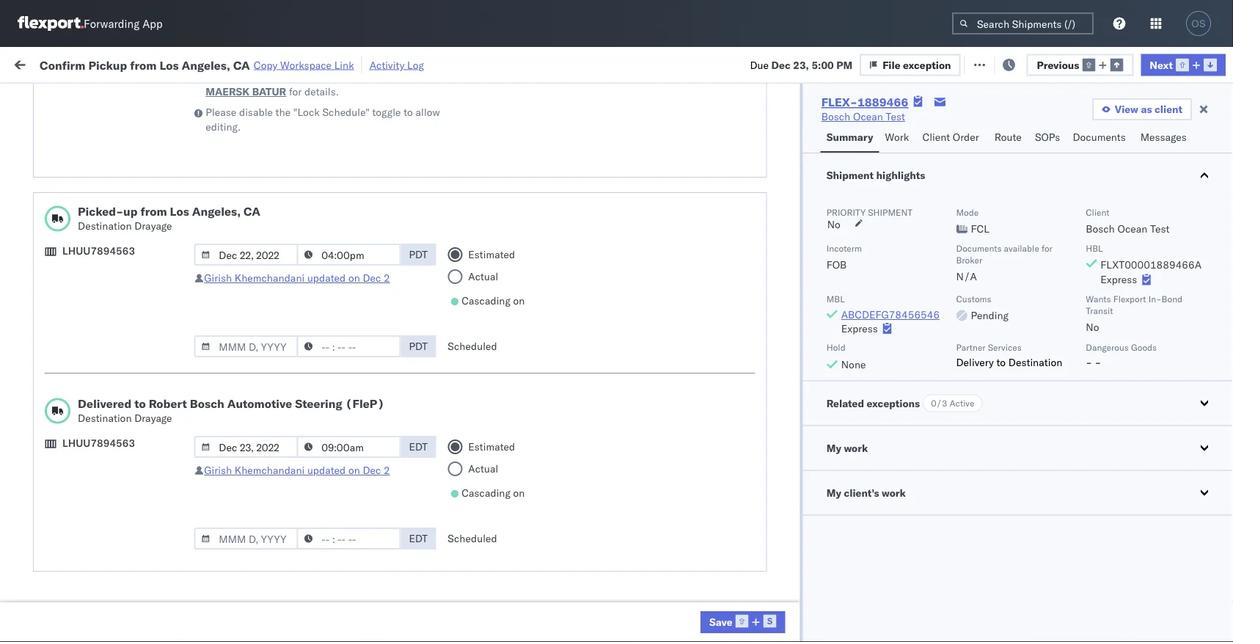 Task type: vqa. For each thing, say whether or not it's contained in the screenshot.
6th Yantian from the bottom
no



Task type: locate. For each thing, give the bounding box(es) containing it.
3 omkar from the top
[[1183, 212, 1214, 225]]

0 vertical spatial 14,
[[336, 373, 352, 386]]

1 horizontal spatial shipment
[[868, 207, 913, 218]]

ceau7522281, hlxu6269489, hlxu8034992 down available
[[904, 276, 1132, 289]]

1 vertical spatial clearance
[[114, 333, 161, 346]]

flex- for schedule pickup from rotterdam, netherlands link at bottom left
[[810, 535, 842, 547]]

-- : -- -- text field up the 25,
[[297, 528, 401, 550]]

1 updated from the top
[[307, 272, 346, 284]]

0 vertical spatial work
[[42, 53, 80, 73]]

4 12:59 am mdt, nov 5, 2022 from the top
[[236, 276, 374, 289]]

next button
[[1141, 54, 1226, 76]]

1846748 up priority shipment
[[842, 179, 886, 192]]

1 upload from the top
[[34, 139, 67, 152]]

upload customs clearance documents down workitem button
[[34, 139, 161, 167]]

appointment for schedule delivery appointment link for first schedule delivery appointment button from the bottom
[[120, 502, 180, 514]]

ocean fcl for first schedule pickup from los angeles, ca button from the bottom
[[449, 567, 500, 580]]

girish khemchandani updated on dec 2 button down mmm d, yyyy text field
[[204, 272, 390, 284]]

lhuu7894563, uetu5238478
[[904, 373, 1054, 386], [904, 405, 1054, 418]]

fcl for fifth schedule pickup from los angeles, ca link from the top of the page
[[482, 470, 500, 483]]

test123456 for 12:00 am mst, nov 9, 2022
[[999, 341, 1061, 354]]

schedule delivery appointment link down "picked-"
[[34, 275, 180, 289]]

1 vertical spatial my work
[[827, 441, 868, 454]]

0 vertical spatial integration
[[640, 502, 691, 515]]

1846748 for 1st schedule pickup from los angeles, ca button
[[842, 212, 886, 225]]

1 omkar sava from the top
[[1183, 147, 1234, 160]]

mst, down 7:00 am mst, dec 24, 2022
[[287, 470, 312, 483]]

documents down netherlands
[[34, 606, 87, 619]]

1 scheduled from the top
[[448, 340, 497, 353]]

documents button
[[1067, 124, 1135, 153]]

upload customs clearance documents up delivered
[[34, 333, 161, 360]]

schedule inside schedule pickup from rotterdam, netherlands
[[34, 527, 77, 539]]

9:30
[[236, 535, 259, 547], [236, 599, 259, 612]]

0 vertical spatial karl
[[766, 502, 785, 515]]

0 vertical spatial account
[[715, 502, 754, 515]]

file exception down search shipments (/) text box
[[984, 57, 1052, 70]]

1 vertical spatial work
[[844, 441, 868, 454]]

flex-1889466 for confirm delivery
[[810, 438, 886, 451]]

12:59 for fifth schedule pickup from los angeles, ca link from the top of the page
[[236, 470, 265, 483]]

28,
[[326, 599, 342, 612]]

my down flex-1893174
[[827, 486, 842, 499]]

1 12:59 am mst, dec 14, 2022 from the top
[[236, 373, 380, 386]]

1846748
[[842, 179, 886, 192], [842, 212, 886, 225], [842, 244, 886, 257], [842, 309, 886, 321], [842, 341, 886, 354]]

account for 9:30 pm mst, jan 23, 2023
[[715, 535, 754, 547]]

12:59 am mdt, nov 5, 2022
[[236, 179, 374, 192], [236, 212, 374, 225], [236, 244, 374, 257], [236, 276, 374, 289]]

mmm d, yyyy text field for angeles,
[[194, 335, 298, 357]]

4 resize handle column header from the left
[[520, 114, 537, 642]]

c
[[1229, 502, 1234, 515]]

pickup for 1st schedule pickup from los angeles, ca button
[[80, 204, 112, 216]]

mst, up 9:30 pm mst, jan 28, 2023
[[287, 567, 312, 580]]

customs for 1st upload customs clearance documents link from the bottom
[[70, 591, 111, 604]]

2023 up the 25,
[[345, 535, 370, 547]]

sops
[[1035, 131, 1061, 143]]

estimated for delivered to robert bosch automotive steering (flep)
[[468, 440, 515, 453]]

confirm for delivery
[[34, 437, 71, 450]]

no
[[828, 218, 841, 231], [1086, 321, 1100, 334]]

destination down "picked-"
[[78, 219, 132, 232]]

flex- up flex id button
[[822, 95, 858, 109]]

mst, up steering
[[287, 373, 312, 386]]

1 ocean fcl from the top
[[449, 179, 500, 192]]

fcl for schedule delivery appointment link associated with 3rd schedule delivery appointment button from the bottom of the page
[[482, 276, 500, 289]]

test123456 up services
[[999, 309, 1061, 321]]

sops button
[[1029, 124, 1067, 153]]

mmm d, yyyy text field down delivered to robert bosch automotive steering (flep) destination drayage
[[194, 436, 298, 458]]

sava
[[1216, 147, 1234, 160], [1216, 179, 1234, 192], [1216, 212, 1234, 225], [1216, 244, 1234, 257], [1216, 276, 1234, 289]]

work up '1893174'
[[844, 441, 868, 454]]

2 ceau7522281, hlxu6269489, hlxu8034992 from the top
[[904, 211, 1132, 224]]

7 12:59 from the top
[[236, 470, 265, 483]]

activity log button
[[370, 56, 424, 74]]

1 schedule delivery appointment button from the top
[[34, 178, 180, 194]]

lhuu7894563 for picked-
[[62, 244, 135, 257]]

from for 4th schedule pickup from los angeles, ca link from the top of the page
[[114, 365, 136, 378]]

mst, up 12:59 am mst, jan 13, 2023
[[281, 438, 306, 451]]

3 schedule delivery appointment link from the top
[[34, 404, 180, 419]]

upload customs clearance documents button
[[34, 138, 208, 169], [34, 332, 208, 363]]

flex- for upload customs clearance documents link corresponding to flex-1660288
[[810, 147, 842, 160]]

omkar for 1st schedule pickup from los angeles, ca button
[[1183, 212, 1214, 225]]

file
[[984, 57, 1002, 70], [883, 58, 901, 71]]

pm down the 12:59 am mst, jan 25, 2023
[[261, 599, 277, 612]]

shipment down the highlights
[[868, 207, 913, 218]]

Search Work text field
[[741, 52, 901, 74]]

1 horizontal spatial work
[[885, 131, 909, 143]]

0 vertical spatial lhuu7894563
[[62, 244, 135, 257]]

759
[[269, 57, 288, 70]]

cascading
[[462, 294, 511, 307], [462, 487, 511, 499]]

am for 5th schedule pickup from los angeles, ca link from the bottom
[[267, 244, 284, 257]]

mst, for first schedule pickup from los angeles, ca button from the bottom
[[287, 567, 312, 580]]

pickup for 2nd schedule pickup from los angeles, ca button from the top
[[80, 236, 112, 249]]

0 vertical spatial my
[[15, 53, 38, 73]]

0 vertical spatial destination
[[78, 219, 132, 232]]

1 vertical spatial confirm
[[34, 437, 71, 450]]

fcl
[[482, 179, 500, 192], [971, 222, 990, 235], [482, 244, 500, 257], [482, 276, 500, 289], [482, 341, 500, 354], [482, 373, 500, 386], [482, 438, 500, 451], [482, 470, 500, 483], [482, 502, 500, 515], [482, 535, 500, 547], [482, 567, 500, 580], [482, 599, 500, 612]]

mdt, for sixth schedule pickup from los angeles, ca link from the bottom of the page
[[287, 212, 313, 225]]

0 vertical spatial girish
[[204, 272, 232, 284]]

delivery for first schedule delivery appointment button from the top of the page
[[80, 179, 118, 192]]

flex- for 4th schedule pickup from los angeles, ca link from the top of the page
[[810, 373, 842, 386]]

in-
[[1149, 293, 1162, 304]]

2 clearance from the top
[[114, 333, 161, 346]]

mmm d, yyyy text field up automotive in the bottom left of the page
[[194, 335, 298, 357]]

los for first schedule pickup from los angeles, ca button from the bottom
[[138, 559, 155, 572]]

3 sava from the top
[[1216, 212, 1234, 225]]

ocean fcl for schedule pickup from rotterdam, netherlands button
[[449, 535, 500, 547]]

to inside "partner services delivery to destination"
[[997, 356, 1006, 368]]

1 vertical spatial 2
[[384, 464, 390, 477]]

test123456 right broker
[[999, 244, 1061, 257]]

0 vertical spatial girish khemchandani updated on dec 2 button
[[204, 272, 390, 284]]

4 sava from the top
[[1216, 244, 1234, 257]]

2 omkar from the top
[[1183, 179, 1214, 192]]

pm for 9:30 pm mst, jan 23, 2023
[[261, 535, 277, 547]]

appointment
[[120, 179, 180, 192], [120, 276, 180, 288], [120, 405, 180, 418], [120, 502, 180, 514]]

1 drayage from the top
[[134, 219, 172, 232]]

delivery inside button
[[74, 437, 112, 450]]

schedule delivery appointment link up "picked-"
[[34, 178, 180, 193]]

forwarding app link
[[18, 16, 163, 31]]

1 vertical spatial lhuu7894563, uetu5238478
[[904, 405, 1054, 418]]

MMM D, YYYY text field
[[194, 244, 298, 266]]

client's
[[844, 486, 880, 499]]

2 drayage from the top
[[134, 412, 172, 425]]

los for 3rd schedule pickup from los angeles, ca button from the top
[[138, 301, 155, 313]]

2 appointment from the top
[[120, 276, 180, 288]]

clearance for flex-1846748
[[114, 333, 161, 346]]

2 vertical spatial upload
[[34, 591, 67, 604]]

1 vertical spatial integration test account - karl lagerfeld
[[640, 535, 831, 547]]

ceau7522281, down broker
[[904, 276, 979, 289]]

0 vertical spatial client
[[923, 131, 950, 143]]

am for schedule delivery appointment link associated with first schedule delivery appointment button from the top of the page
[[267, 179, 284, 192]]

drayage inside delivered to robert bosch automotive steering (flep) destination drayage
[[134, 412, 172, 425]]

3 resize handle column header from the left
[[424, 114, 442, 642]]

upload customs clearance documents link down schedule pickup from rotterdam, netherlands button
[[34, 590, 208, 620]]

drayage down robert
[[134, 412, 172, 425]]

7:00 am mst, dec 24, 2022
[[236, 438, 374, 451]]

0 vertical spatial 2
[[384, 272, 390, 284]]

2 updated from the top
[[307, 464, 346, 477]]

shipment down (0)
[[228, 70, 272, 83]]

1 horizontal spatial work
[[844, 441, 868, 454]]

to down services
[[997, 356, 1006, 368]]

2 vertical spatial mmm d, yyyy text field
[[194, 528, 298, 550]]

for right available
[[1042, 243, 1053, 254]]

1 upload customs clearance documents from the top
[[34, 139, 161, 167]]

ymluw236679313
[[999, 147, 1094, 160]]

from inside schedule pickup from rotterdam, netherlands
[[114, 527, 136, 539]]

1 vertical spatial integration
[[640, 535, 691, 547]]

documents down view
[[1073, 131, 1126, 143]]

9 schedule from the top
[[34, 502, 77, 514]]

goods
[[1131, 342, 1157, 353]]

2 integration from the top
[[640, 535, 691, 547]]

9:30 for 9:30 pm mst, jan 28, 2023
[[236, 599, 259, 612]]

ca for second schedule pickup from los angeles, ca button from the bottom of the page
[[34, 477, 48, 489]]

delivery inside "partner services delivery to destination"
[[957, 356, 994, 368]]

1 vertical spatial flex-2130387
[[810, 535, 886, 547]]

mst, up 7:00 am mst, dec 24, 2022
[[287, 405, 312, 418]]

abcdefg78456546 down "partner services delivery to destination"
[[999, 373, 1098, 386]]

1 horizontal spatial numbers
[[1053, 120, 1089, 131]]

12:59 am mst, jan 13, 2023
[[236, 470, 377, 483]]

7 ocean fcl from the top
[[449, 470, 500, 483]]

9 resize handle column header from the left
[[1158, 114, 1176, 642]]

flex- up "priority"
[[810, 179, 842, 192]]

integration test account - karl lagerfeld for 9:30 pm mst, jan 28, 2023
[[640, 599, 831, 612]]

updated down 24,
[[307, 464, 346, 477]]

1 vertical spatial 23,
[[326, 535, 342, 547]]

1 karl from the top
[[766, 502, 785, 515]]

2 cascading on from the top
[[462, 487, 525, 499]]

integration
[[640, 502, 691, 515], [640, 535, 691, 547], [640, 599, 691, 612]]

1 vertical spatial cascading
[[462, 487, 511, 499]]

3 upload customs clearance documents from the top
[[34, 591, 161, 619]]

actual
[[468, 270, 499, 283], [468, 462, 499, 475]]

pickup for 3rd schedule pickup from los angeles, ca button from the top
[[80, 301, 112, 313]]

work right client's
[[882, 486, 906, 499]]

0 horizontal spatial exception
[[903, 58, 951, 71]]

test inside client bosch ocean test incoterm fob
[[1151, 222, 1170, 235]]

0 vertical spatial estimated
[[468, 248, 515, 261]]

1 vertical spatial scheduled
[[448, 532, 497, 545]]

1 vertical spatial my
[[827, 441, 842, 454]]

2 upload customs clearance documents link from the top
[[34, 332, 208, 361]]

1 vertical spatial upload customs clearance documents link
[[34, 332, 208, 361]]

flex- up related
[[810, 373, 842, 386]]

1 girish khemchandani updated on dec 2 from the top
[[204, 272, 390, 284]]

2 pdt from the top
[[409, 340, 428, 353]]

pm up the 12:59 am mst, jan 25, 2023
[[261, 535, 277, 547]]

vandelay for vandelay
[[544, 567, 587, 580]]

2 vertical spatial to
[[134, 396, 146, 411]]

my inside button
[[827, 486, 842, 499]]

1846748 up incoterm
[[842, 212, 886, 225]]

-- : -- -- text field
[[297, 335, 401, 357], [297, 528, 401, 550]]

schedule pickup from rotterdam, netherlands link
[[34, 526, 208, 555]]

2 horizontal spatial for
[[1042, 243, 1053, 254]]

3 1846748 from the top
[[842, 244, 886, 257]]

2 karl from the top
[[766, 535, 785, 547]]

pdt for -- : -- -- text box associated with ca
[[409, 248, 428, 261]]

0 horizontal spatial work
[[159, 57, 185, 70]]

lhuu7894563, up msdu7304509
[[904, 405, 980, 418]]

appointment for schedule delivery appointment link associated with first schedule delivery appointment button from the top of the page
[[120, 179, 180, 192]]

2 vertical spatial pm
[[261, 599, 277, 612]]

5 ocean fcl from the top
[[449, 373, 500, 386]]

mdt, for 5th schedule pickup from los angeles, ca link from the bottom
[[287, 244, 313, 257]]

6 ceau7522281, from the top
[[904, 340, 979, 353]]

1 schedule delivery appointment link from the top
[[34, 178, 180, 193]]

sava for 2nd schedule pickup from los angeles, ca button from the top
[[1216, 244, 1234, 257]]

ready
[[112, 91, 138, 102]]

work
[[42, 53, 80, 73], [844, 441, 868, 454], [882, 486, 906, 499]]

vandelay west
[[640, 567, 708, 580]]

destination down delivered
[[78, 412, 132, 425]]

2 schedule delivery appointment link from the top
[[34, 275, 180, 289]]

0 vertical spatial lagerfeld
[[787, 502, 831, 515]]

confirm inside confirm delivery link
[[34, 437, 71, 450]]

0 vertical spatial edt
[[409, 440, 428, 453]]

numbers inside container numbers
[[904, 126, 940, 137]]

upload customs clearance documents
[[34, 139, 161, 167], [34, 333, 161, 360], [34, 591, 161, 619]]

1 edt from the top
[[409, 440, 428, 453]]

-- : -- -- text field for steering
[[297, 436, 401, 458]]

schedule
[[34, 179, 77, 192], [34, 204, 77, 216], [34, 236, 77, 249], [34, 276, 77, 288], [34, 301, 77, 313], [34, 365, 77, 378], [34, 405, 77, 418], [34, 462, 77, 475], [34, 502, 77, 514], [34, 527, 77, 539], [34, 559, 77, 572]]

delivery
[[80, 179, 118, 192], [80, 276, 118, 288], [957, 356, 994, 368], [80, 405, 118, 418], [74, 437, 112, 450], [80, 502, 118, 514]]

fcl for schedule pickup from rotterdam, netherlands link at bottom left
[[482, 535, 500, 547]]

flex-1846748 up incoterm
[[810, 212, 886, 225]]

1 vertical spatial khemchandani
[[235, 464, 305, 477]]

1 vertical spatial to
[[997, 356, 1006, 368]]

1 vertical spatial 12:59 am mst, dec 14, 2022
[[236, 405, 380, 418]]

2 vertical spatial account
[[715, 599, 754, 612]]

1 vertical spatial upload
[[34, 333, 67, 346]]

lhuu7894563 down delivered
[[62, 437, 135, 449]]

import
[[124, 57, 157, 70]]

1846748 up the none
[[842, 341, 886, 354]]

numbers
[[1053, 120, 1089, 131], [904, 126, 940, 137]]

3 karl from the top
[[766, 599, 785, 612]]

edt
[[409, 440, 428, 453], [409, 532, 428, 545]]

lhuu7894563, uetu5238478 up 'my work' button
[[904, 405, 1054, 418]]

2022 for 4th schedule pickup from los angeles, ca button from the top of the page
[[355, 373, 380, 386]]

am for schedule delivery appointment link corresponding to 2nd schedule delivery appointment button from the bottom of the page
[[267, 405, 284, 418]]

1 appointment from the top
[[120, 179, 180, 192]]

schedule delivery appointment button up schedule pickup from rotterdam, netherlands
[[34, 501, 180, 517]]

work inside 'my work' button
[[844, 441, 868, 454]]

deadline
[[236, 120, 272, 131]]

lhuu7894563, up 0/3
[[904, 373, 980, 386]]

0 vertical spatial confirm
[[40, 57, 85, 72]]

am for sixth schedule pickup from los angeles, ca link
[[267, 567, 284, 580]]

2023 right the 25,
[[352, 567, 377, 580]]

confirm
[[40, 57, 85, 72], [34, 437, 71, 450]]

1 khemchandani from the top
[[235, 272, 305, 284]]

resize handle column header
[[210, 114, 227, 642], [373, 114, 390, 642], [424, 114, 442, 642], [520, 114, 537, 642], [615, 114, 633, 642], [762, 114, 779, 642], [879, 114, 897, 642], [975, 114, 992, 642], [1158, 114, 1176, 642], [1207, 114, 1225, 642]]

1 test123456 from the top
[[999, 244, 1061, 257]]

3 upload from the top
[[34, 591, 67, 604]]

lhuu7894563, for schedule delivery appointment
[[904, 405, 980, 418]]

copy workspace link button
[[254, 58, 354, 71]]

my work up flex-1893174
[[827, 441, 868, 454]]

disable
[[239, 106, 273, 119]]

client inside client bosch ocean test incoterm fob
[[1086, 207, 1110, 218]]

1 flex-1846748 from the top
[[810, 179, 886, 192]]

schedule delivery appointment link for 2nd schedule delivery appointment button from the bottom of the page
[[34, 404, 180, 419]]

2 vertical spatial upload customs clearance documents link
[[34, 590, 208, 620]]

1893174
[[842, 470, 886, 483]]

activity log
[[370, 58, 424, 71]]

girish down delivered to robert bosch automotive steering (flep) destination drayage
[[204, 464, 232, 477]]

flex- for sixth schedule pickup from los angeles, ca link from the bottom of the page
[[810, 212, 842, 225]]

0/3
[[931, 398, 948, 409]]

1 vertical spatial lagerfeld
[[787, 535, 831, 547]]

am
[[267, 179, 284, 192], [267, 212, 284, 225], [267, 244, 284, 257], [267, 276, 284, 289], [267, 341, 284, 354], [267, 373, 284, 386], [267, 405, 284, 418], [261, 438, 278, 451], [267, 470, 284, 483], [267, 567, 284, 580]]

due
[[750, 58, 769, 71]]

ocean fcl for second schedule pickup from los angeles, ca button from the bottom of the page
[[449, 470, 500, 483]]

2 girish khemchandani updated on dec 2 from the top
[[204, 464, 390, 477]]

2 vertical spatial test123456
[[999, 341, 1061, 354]]

flex-1846748 down mbl at top right
[[810, 309, 886, 321]]

1 horizontal spatial my work
[[827, 441, 868, 454]]

2 ocean fcl from the top
[[449, 244, 500, 257]]

1846748 for first schedule delivery appointment button from the top of the page
[[842, 179, 886, 192]]

updated for ca
[[307, 272, 346, 284]]

sava for 3rd schedule delivery appointment button from the bottom of the page
[[1216, 276, 1234, 289]]

0 horizontal spatial client
[[923, 131, 950, 143]]

1 horizontal spatial 23,
[[793, 58, 809, 71]]

customs down netherlands
[[70, 591, 111, 604]]

1 vertical spatial estimated
[[468, 440, 515, 453]]

schedule delivery appointment link up confirm delivery
[[34, 404, 180, 419]]

bosch inside client bosch ocean test incoterm fob
[[1086, 222, 1115, 235]]

-- : -- -- text field
[[297, 244, 401, 266], [297, 436, 401, 458]]

12:59
[[236, 179, 265, 192], [236, 212, 265, 225], [236, 244, 265, 257], [236, 276, 265, 289], [236, 373, 265, 386], [236, 405, 265, 418], [236, 470, 265, 483], [236, 567, 265, 580]]

1 vertical spatial uetu5238478
[[982, 405, 1054, 418]]

2 lhuu7894563, uetu5238478 from the top
[[904, 405, 1054, 418]]

2 vertical spatial integration
[[640, 599, 691, 612]]

1 vertical spatial 14,
[[336, 405, 352, 418]]

mdt,
[[287, 179, 313, 192], [287, 212, 313, 225], [287, 244, 313, 257], [287, 276, 313, 289]]

2 hlxu8034992 from the top
[[1060, 211, 1132, 224]]

hlxu8034992 for 3rd schedule delivery appointment button from the bottom of the page
[[1060, 276, 1132, 289]]

express up flexport
[[1101, 273, 1138, 286]]

my work inside button
[[827, 441, 868, 454]]

2 hlxu6269489, from the top
[[982, 211, 1057, 224]]

for down part
[[289, 85, 302, 98]]

maeu9736123
[[999, 470, 1074, 483]]

6 schedule pickup from los angeles, ca button from the top
[[34, 558, 208, 589]]

3 schedule delivery appointment button from the top
[[34, 404, 180, 420]]

mst, for schedule pickup from rotterdam, netherlands button
[[280, 535, 305, 547]]

23, up the 25,
[[326, 535, 342, 547]]

test123456 down "pending"
[[999, 341, 1061, 354]]

the
[[276, 106, 291, 119]]

7 schedule from the top
[[34, 405, 77, 418]]

hlxu8034992 for first schedule delivery appointment button from the top of the page
[[1060, 179, 1132, 192]]

ceau7522281,
[[904, 179, 979, 192], [904, 211, 979, 224], [904, 244, 979, 256], [904, 276, 979, 289], [904, 308, 979, 321], [904, 340, 979, 353]]

for inside this shipment is part of a vessel sailing. see maersk batur for details.
[[289, 85, 302, 98]]

on
[[359, 57, 370, 70], [349, 272, 360, 284], [513, 294, 525, 307], [349, 464, 360, 477], [513, 487, 525, 499]]

1 vertical spatial girish khemchandani updated on dec 2 button
[[204, 464, 390, 477]]

flex- up my client's work
[[810, 470, 842, 483]]

0 horizontal spatial vandelay
[[544, 567, 587, 580]]

1 vertical spatial girish
[[204, 464, 232, 477]]

bosch inside delivered to robert bosch automotive steering (flep) destination drayage
[[190, 396, 224, 411]]

3 12:59 am mdt, nov 5, 2022 from the top
[[236, 244, 374, 257]]

girish khemchandani updated on dec 2 down mmm d, yyyy text field
[[204, 272, 390, 284]]

khemchandani down mmm d, yyyy text field
[[235, 272, 305, 284]]

1 cascading from the top
[[462, 294, 511, 307]]

ceau7522281, hlxu6269489, hlxu8034992 up available
[[904, 211, 1132, 224]]

-- : -- -- text field for ca
[[297, 244, 401, 266]]

0 horizontal spatial shipment
[[228, 70, 272, 83]]

flex-1846748 up "priority"
[[810, 179, 886, 192]]

1 vertical spatial pm
[[261, 535, 277, 547]]

client inside button
[[923, 131, 950, 143]]

id
[[805, 120, 814, 131]]

workitem button
[[9, 117, 213, 131]]

5 flex-1846748 from the top
[[810, 341, 886, 354]]

0 vertical spatial upload customs clearance documents link
[[34, 138, 208, 168]]

2 12:59 am mst, dec 14, 2022 from the top
[[236, 405, 380, 418]]

1 vertical spatial updated
[[307, 464, 346, 477]]

3 test123456 from the top
[[999, 341, 1061, 354]]

customs down workitem button
[[70, 139, 111, 152]]

ca for 3rd schedule pickup from los angeles, ca button from the top
[[34, 315, 48, 328]]

1 vertical spatial pdt
[[409, 340, 428, 353]]

please disable the "lock schedule" toggle to allow editing.
[[206, 106, 440, 133]]

2 9:30 from the top
[[236, 599, 259, 612]]

2 vandelay from the left
[[640, 567, 682, 580]]

1 vertical spatial lhuu7894563,
[[904, 405, 980, 418]]

abcdefg78456546 down mbl at top right
[[841, 308, 940, 321]]

1 vertical spatial 2130387
[[842, 535, 886, 547]]

delivery down delivered
[[74, 437, 112, 450]]

1 vertical spatial girish khemchandani updated on dec 2
[[204, 464, 390, 477]]

1 vertical spatial work
[[885, 131, 909, 143]]

flex- up 'fob'
[[810, 244, 842, 257]]

girish khemchandani updated on dec 2 button down 7:00 am mst, dec 24, 2022
[[204, 464, 390, 477]]

(0)
[[238, 57, 257, 70]]

express up hold at the right of page
[[841, 322, 878, 335]]

confirm delivery
[[34, 437, 112, 450]]

2 vertical spatial lagerfeld
[[787, 599, 831, 612]]

delivery for 3rd schedule delivery appointment button from the bottom of the page
[[80, 276, 118, 288]]

hlxu6269489, for schedule delivery appointment link associated with first schedule delivery appointment button from the top of the page
[[982, 179, 1057, 192]]

for inside documents available for broker n/a
[[1042, 243, 1053, 254]]

schedule delivery appointment up schedule pickup from rotterdam, netherlands
[[34, 502, 180, 514]]

los inside picked-up from los angeles, ca destination drayage
[[170, 204, 189, 219]]

from
[[130, 57, 157, 72], [114, 204, 136, 216], [140, 204, 167, 219], [114, 236, 136, 249], [114, 301, 136, 313], [114, 365, 136, 378], [114, 462, 136, 475], [114, 527, 136, 539], [114, 559, 136, 572]]

0 vertical spatial girish khemchandani updated on dec 2
[[204, 272, 390, 284]]

clearance down workitem button
[[114, 139, 161, 152]]

documents up delivered
[[34, 347, 87, 360]]

12:59 for 4th schedule pickup from los angeles, ca link from the top of the page
[[236, 373, 265, 386]]

ca inside picked-up from los angeles, ca destination drayage
[[244, 204, 260, 219]]

partner services delivery to destination
[[957, 342, 1063, 368]]

6 schedule pickup from los angeles, ca link from the top
[[34, 558, 208, 587]]

delivery up schedule pickup from rotterdam, netherlands
[[80, 502, 118, 514]]

4 12:59 from the top
[[236, 276, 265, 289]]

karl for 9:30 pm mst, jan 28, 2023
[[766, 599, 785, 612]]

0 horizontal spatial my work
[[15, 53, 80, 73]]

0 vertical spatial upload customs clearance documents
[[34, 139, 161, 167]]

12:59 for schedule delivery appointment link associated with first schedule delivery appointment button from the top of the page
[[236, 179, 265, 192]]

nov for first schedule delivery appointment button from the top of the page
[[315, 179, 334, 192]]

3 ceau7522281, hlxu6269489, hlxu8034992 from the top
[[904, 244, 1132, 256]]

1 horizontal spatial vandelay
[[640, 567, 682, 580]]

to up "snooze"
[[404, 106, 413, 119]]

0 vertical spatial flex-2130387
[[810, 502, 886, 515]]

upload customs clearance documents button up delivered
[[34, 332, 208, 363]]

lagerfeld for 9:30 pm mst, jan 28, 2023
[[787, 599, 831, 612]]

schedule delivery appointment button up "picked-"
[[34, 178, 180, 194]]

2 vertical spatial integration test account - karl lagerfeld
[[640, 599, 831, 612]]

flex- down my client's work
[[810, 535, 842, 547]]

girish khemchandani updated on dec 2 down 7:00 am mst, dec 24, 2022
[[204, 464, 390, 477]]

jan left 28,
[[307, 599, 324, 612]]

1 horizontal spatial express
[[1101, 273, 1138, 286]]

12:59 am mst, dec 14, 2022
[[236, 373, 380, 386], [236, 405, 380, 418]]

jan left the 25,
[[314, 567, 331, 580]]

delivery down "picked-"
[[80, 276, 118, 288]]

flex-
[[822, 95, 858, 109], [810, 147, 842, 160], [810, 179, 842, 192], [810, 212, 842, 225], [810, 244, 842, 257], [810, 309, 842, 321], [810, 341, 842, 354], [810, 373, 842, 386], [810, 405, 842, 418], [810, 438, 842, 451], [810, 470, 842, 483], [810, 502, 842, 515], [810, 535, 842, 547]]

2 cascading from the top
[[462, 487, 511, 499]]

link
[[334, 58, 354, 71]]

os button
[[1182, 7, 1216, 40]]

from for schedule pickup from rotterdam, netherlands link at bottom left
[[114, 527, 136, 539]]

mst, for 4th schedule pickup from los angeles, ca button from the top of the page
[[287, 373, 312, 386]]

girish down mmm d, yyyy text field
[[204, 272, 232, 284]]

upload customs clearance documents for flex-1846748
[[34, 333, 161, 360]]

schedule pickup from rotterdam, netherlands
[[34, 527, 191, 554]]

shipment inside this shipment is part of a vessel sailing. see maersk batur for details.
[[228, 70, 272, 83]]

ca for 1st schedule pickup from los angeles, ca button
[[34, 218, 48, 231]]

5 omkar sava from the top
[[1183, 276, 1234, 289]]

schedule delivery appointment button
[[34, 178, 180, 194], [34, 275, 180, 291], [34, 404, 180, 420], [34, 501, 180, 517]]

destination inside "partner services delivery to destination"
[[1009, 356, 1063, 368]]

3 ceau7522281, from the top
[[904, 244, 979, 256]]

schedule pickup from rotterdam, netherlands button
[[34, 526, 208, 557]]

cascading for delivered to robert bosch automotive steering (flep)
[[462, 487, 511, 499]]

1 vertical spatial shipment
[[868, 207, 913, 218]]

2 estimated from the top
[[468, 440, 515, 453]]

-- : -- -- text field up (flep) at the left of page
[[297, 335, 401, 357]]

for left work,
[[140, 91, 152, 102]]

0 vertical spatial 23,
[[793, 58, 809, 71]]

2 sava from the top
[[1216, 179, 1234, 192]]

1 vertical spatial drayage
[[134, 412, 172, 425]]

2 actual from the top
[[468, 462, 499, 475]]

flex- down flex-1893174
[[810, 502, 842, 515]]

flxt00001889466a
[[1101, 258, 1202, 271]]

4 5, from the top
[[337, 276, 346, 289]]

0 horizontal spatial express
[[841, 322, 878, 335]]

girish khemchandani updated on dec 2 button for steering
[[204, 464, 390, 477]]

0 vertical spatial upload customs clearance documents button
[[34, 138, 208, 169]]

2 vertical spatial karl
[[766, 599, 785, 612]]

due dec 23, 5:00 pm
[[750, 58, 853, 71]]

schedule delivery appointment
[[34, 179, 180, 192], [34, 276, 180, 288], [34, 405, 180, 418], [34, 502, 180, 514]]

0 horizontal spatial numbers
[[904, 126, 940, 137]]

services
[[988, 342, 1022, 353]]

3 account from the top
[[715, 599, 754, 612]]

delivery up confirm delivery
[[80, 405, 118, 418]]

to
[[404, 106, 413, 119], [997, 356, 1006, 368], [134, 396, 146, 411]]

12:59 am mst, dec 14, 2022 for schedule delivery appointment
[[236, 405, 380, 418]]

msdu7304509
[[904, 470, 979, 482]]

1 lhuu7894563, uetu5238478 from the top
[[904, 373, 1054, 386]]

2 vertical spatial my
[[827, 486, 842, 499]]

4 schedule delivery appointment link from the top
[[34, 501, 180, 516]]

0 vertical spatial work
[[159, 57, 185, 70]]

0/3 active
[[931, 398, 975, 409]]

work right import
[[159, 57, 185, 70]]

4 ceau7522281, from the top
[[904, 276, 979, 289]]

1 lhuu7894563 from the top
[[62, 244, 135, 257]]

1 vertical spatial 9:30
[[236, 599, 259, 612]]

flex id
[[787, 120, 814, 131]]

flex-1889466
[[822, 95, 909, 109], [810, 373, 886, 386], [810, 405, 886, 418], [810, 438, 886, 451]]

12:59 am mdt, nov 5, 2022 for sixth schedule pickup from los angeles, ca link from the bottom of the page
[[236, 212, 374, 225]]

ca for 2nd schedule pickup from los angeles, ca button from the top
[[34, 251, 48, 263]]

1 horizontal spatial client
[[1086, 207, 1110, 218]]

schedule pickup from los angeles, ca link
[[34, 203, 208, 232], [34, 235, 208, 265], [34, 300, 208, 329], [34, 364, 208, 394], [34, 461, 208, 491], [34, 558, 208, 587]]

12:59 am mdt, nov 5, 2022 for schedule delivery appointment link associated with first schedule delivery appointment button from the top of the page
[[236, 179, 374, 192]]

my inside button
[[827, 441, 842, 454]]

1 vertical spatial express
[[841, 322, 878, 335]]

1 vertical spatial edt
[[409, 532, 428, 545]]

uetu5238478 up 'my work' button
[[982, 405, 1054, 418]]

updated up the 9,
[[307, 272, 346, 284]]

toggle
[[372, 106, 401, 119]]

cascading on
[[462, 294, 525, 307], [462, 487, 525, 499]]

jaehyung c
[[1183, 502, 1234, 515]]

flex-2130387 button
[[787, 499, 889, 519], [787, 499, 889, 519], [787, 531, 889, 551], [787, 531, 889, 551]]

destination down services
[[1009, 356, 1063, 368]]

pickup inside schedule pickup from rotterdam, netherlands
[[80, 527, 112, 539]]

1 vertical spatial mmm d, yyyy text field
[[194, 436, 298, 458]]

2 12:59 am mdt, nov 5, 2022 from the top
[[236, 212, 374, 225]]

appointment for schedule delivery appointment link associated with 3rd schedule delivery appointment button from the bottom of the page
[[120, 276, 180, 288]]

1 vertical spatial test123456
[[999, 309, 1061, 321]]

schedule delivery appointment up "picked-"
[[34, 179, 180, 192]]

uetu5238478 down "partner services delivery to destination"
[[982, 373, 1054, 386]]

khemchandani down "7:00"
[[235, 464, 305, 477]]

pdt for ca -- : -- -- text field
[[409, 340, 428, 353]]

9:30 pm mst, jan 28, 2023
[[236, 599, 370, 612]]

1 horizontal spatial abcdefg78456546
[[999, 373, 1098, 386]]

1 vertical spatial actual
[[468, 462, 499, 475]]

wants flexport in-bond transit no
[[1086, 293, 1183, 334]]

0 vertical spatial 9:30
[[236, 535, 259, 547]]

lhuu7894563, uetu5238478 up active
[[904, 373, 1054, 386]]

14, up 24,
[[336, 405, 352, 418]]

2 horizontal spatial to
[[997, 356, 1006, 368]]

3 schedule from the top
[[34, 236, 77, 249]]

flex- for schedule delivery appointment link associated with first schedule delivery appointment button from the top of the page
[[810, 179, 842, 192]]

mmm d, yyyy text field up the 12:59 am mst, jan 25, 2023
[[194, 528, 298, 550]]

bosch ocean test link
[[822, 109, 906, 124]]

MMM D, YYYY text field
[[194, 335, 298, 357], [194, 436, 298, 458], [194, 528, 298, 550]]

work inside button
[[885, 131, 909, 143]]

documents inside documents available for broker n/a
[[957, 243, 1002, 254]]

updated
[[307, 272, 346, 284], [307, 464, 346, 477]]

bosch ocean test
[[822, 110, 906, 123], [544, 179, 628, 192], [640, 179, 724, 192], [544, 373, 628, 386], [640, 373, 724, 386]]

lhuu7894563, uetu5238478 for schedule delivery appointment
[[904, 405, 1054, 418]]

9:30 up the 12:59 am mst, jan 25, 2023
[[236, 535, 259, 547]]

schedule delivery appointment button up confirm delivery
[[34, 404, 180, 420]]

los for second schedule pickup from los angeles, ca button from the bottom of the page
[[138, 462, 155, 475]]

5 omkar from the top
[[1183, 276, 1214, 289]]

my work button
[[803, 426, 1234, 470]]

flex- for confirm delivery link
[[810, 438, 842, 451]]

2 schedule delivery appointment from the top
[[34, 276, 180, 288]]

client order
[[923, 131, 980, 143]]

pickup for first schedule pickup from los angeles, ca button from the bottom
[[80, 559, 112, 572]]

hlxu6269489, for schedule delivery appointment link associated with 3rd schedule delivery appointment button from the bottom of the page
[[982, 276, 1057, 289]]



Task type: describe. For each thing, give the bounding box(es) containing it.
0 horizontal spatial work
[[42, 53, 80, 73]]

1 sava from the top
[[1216, 147, 1234, 160]]

2023 for 12:59 am mst, jan 13, 2023
[[352, 470, 377, 483]]

lhuu7894563, for schedule pickup from los angeles, ca
[[904, 373, 980, 386]]

related exceptions
[[827, 397, 920, 409]]

1 horizontal spatial exception
[[1004, 57, 1052, 70]]

scheduled for delivered to robert bosch automotive steering (flep)
[[448, 532, 497, 545]]

am for 4th schedule pickup from los angeles, ca link from the top of the page
[[267, 373, 284, 386]]

am for flex-1846748 upload customs clearance documents link
[[267, 341, 284, 354]]

my for 'my work' button
[[827, 441, 842, 454]]

customs for upload customs clearance documents link corresponding to flex-1660288
[[70, 139, 111, 152]]

0 vertical spatial my work
[[15, 53, 80, 73]]

from inside picked-up from los angeles, ca destination drayage
[[140, 204, 167, 219]]

shipment
[[827, 169, 874, 182]]

1 integration from the top
[[640, 502, 691, 515]]

upload customs clearance documents link for flex-1660288
[[34, 138, 208, 168]]

edt for -- : -- -- text box for steering
[[409, 440, 428, 453]]

uetu5238478 for schedule delivery appointment
[[982, 405, 1054, 418]]

integration for 9:30 pm mst, jan 23, 2023
[[640, 535, 691, 547]]

angeles, inside picked-up from los angeles, ca destination drayage
[[192, 204, 241, 219]]

upload customs clearance documents for flex-1660288
[[34, 139, 161, 167]]

2 schedule pickup from los angeles, ca button from the top
[[34, 235, 208, 266]]

8 ocean fcl from the top
[[449, 502, 500, 515]]

integration test account - karl lagerfeld for 9:30 pm mst, jan 23, 2023
[[640, 535, 831, 547]]

numbers for mbl/mawb numbers
[[1053, 120, 1089, 131]]

route
[[995, 131, 1022, 143]]

integration for 9:30 pm mst, jan 28, 2023
[[640, 599, 691, 612]]

actual for picked-up from los angeles, ca
[[468, 270, 499, 283]]

my for my client's work button
[[827, 486, 842, 499]]

4 schedule pickup from los angeles, ca button from the top
[[34, 364, 208, 395]]

3 clearance from the top
[[114, 591, 161, 604]]

1 schedule from the top
[[34, 179, 77, 192]]

gvcu5265864
[[904, 502, 976, 515]]

snooze
[[398, 120, 427, 131]]

11 schedule from the top
[[34, 559, 77, 572]]

activity
[[370, 58, 405, 71]]

flexport
[[1114, 293, 1147, 304]]

2 test123456 from the top
[[999, 309, 1061, 321]]

1 resize handle column header from the left
[[210, 114, 227, 642]]

documents inside button
[[1073, 131, 1126, 143]]

updated for steering
[[307, 464, 346, 477]]

snoozed
[[304, 91, 338, 102]]

2 flex-2130387 from the top
[[810, 535, 886, 547]]

4 schedule pickup from los angeles, ca from the top
[[34, 365, 198, 393]]

hlxu6269489, for flex-1846748 upload customs clearance documents link
[[982, 340, 1057, 353]]

action
[[1183, 57, 1216, 70]]

shipment highlights button
[[803, 153, 1234, 197]]

0 vertical spatial abcdefg78456546
[[841, 308, 940, 321]]

10 resize handle column header from the left
[[1207, 114, 1225, 642]]

view
[[1115, 103, 1139, 116]]

4 schedule from the top
[[34, 276, 77, 288]]

1 5, from the top
[[337, 179, 346, 192]]

partner
[[957, 342, 986, 353]]

3 flex-1846748 from the top
[[810, 244, 886, 257]]

los for 1st schedule pickup from los angeles, ca button
[[138, 204, 155, 216]]

3 schedule pickup from los angeles, ca link from the top
[[34, 300, 208, 329]]

work,
[[154, 91, 177, 102]]

0 horizontal spatial for
[[140, 91, 152, 102]]

0 horizontal spatial file exception
[[883, 58, 951, 71]]

4 schedule pickup from los angeles, ca link from the top
[[34, 364, 208, 394]]

workspace
[[280, 58, 332, 71]]

this
[[206, 70, 225, 83]]

7:00
[[236, 438, 259, 451]]

mbl/mawb
[[999, 120, 1051, 131]]

flex-1893174
[[810, 470, 886, 483]]

1 account from the top
[[715, 502, 754, 515]]

2 schedule pickup from los angeles, ca from the top
[[34, 236, 198, 263]]

1 schedule pickup from los angeles, ca button from the top
[[34, 203, 208, 234]]

delivery for first schedule delivery appointment button from the bottom
[[80, 502, 118, 514]]

documents available for broker n/a
[[957, 243, 1053, 283]]

to inside please disable the "lock schedule" toggle to allow editing.
[[404, 106, 413, 119]]

this shipment is part of a vessel sailing. see maersk batur for details.
[[206, 70, 412, 98]]

1 omkar from the top
[[1183, 147, 1214, 160]]

4 ocean fcl from the top
[[449, 341, 500, 354]]

import work button
[[118, 47, 191, 80]]

transit
[[1086, 305, 1114, 316]]

6 resize handle column header from the left
[[762, 114, 779, 642]]

allow
[[416, 106, 440, 119]]

1 vertical spatial abcdefg78456546
[[999, 373, 1098, 386]]

1 schedule pickup from los angeles, ca link from the top
[[34, 203, 208, 232]]

mst, left the 9,
[[287, 341, 312, 354]]

editing.
[[206, 120, 241, 133]]

from for sixth schedule pickup from los angeles, ca link
[[114, 559, 136, 572]]

3 schedule pickup from los angeles, ca from the top
[[34, 301, 198, 328]]

hold
[[827, 342, 846, 353]]

lhuu7894563, uetu5238478 for schedule pickup from los angeles, ca
[[904, 373, 1054, 386]]

container
[[904, 114, 943, 125]]

5 hlxu6269489, from the top
[[982, 308, 1057, 321]]

3 omkar sava from the top
[[1183, 212, 1234, 225]]

3 schedule pickup from los angeles, ca button from the top
[[34, 300, 208, 331]]

confirm for pickup
[[40, 57, 85, 72]]

0 vertical spatial no
[[828, 218, 841, 231]]

from for fifth schedule pickup from los angeles, ca link from the top of the page
[[114, 462, 136, 475]]

mbl/mawb numbers button
[[992, 117, 1161, 131]]

client
[[1155, 103, 1183, 116]]

destination inside picked-up from los angeles, ca destination drayage
[[78, 219, 132, 232]]

fcl for schedule delivery appointment link associated with first schedule delivery appointment button from the top of the page
[[482, 179, 500, 192]]

summary button
[[821, 124, 879, 153]]

ceau7522281, hlxu6269489, hlxu8034992 for 3rd schedule delivery appointment button from the bottom of the page
[[904, 276, 1132, 289]]

messages button
[[1135, 124, 1195, 153]]

12:59 for 5th schedule pickup from los angeles, ca link from the bottom
[[236, 244, 265, 257]]

import work
[[124, 57, 185, 70]]

"lock
[[293, 106, 320, 119]]

4 schedule delivery appointment button from the top
[[34, 501, 180, 517]]

cascading on for delivered to robert bosch automotive steering (flep)
[[462, 487, 525, 499]]

2 5, from the top
[[337, 212, 346, 225]]

delivery for confirm delivery button
[[74, 437, 112, 450]]

5 1846748 from the top
[[842, 341, 886, 354]]

jan for 25,
[[314, 567, 331, 580]]

3 5, from the top
[[337, 244, 346, 257]]

6 hlxu8034992 from the top
[[1060, 340, 1132, 353]]

from for fourth schedule pickup from los angeles, ca link from the bottom of the page
[[114, 301, 136, 313]]

1 horizontal spatial file
[[984, 57, 1002, 70]]

12:59 for sixth schedule pickup from los angeles, ca link
[[236, 567, 265, 580]]

ocean fcl for confirm delivery button
[[449, 438, 500, 451]]

drayage inside picked-up from los angeles, ca destination drayage
[[134, 219, 172, 232]]

jan for 13,
[[314, 470, 331, 483]]

actual for delivered to robert bosch automotive steering (flep)
[[468, 462, 499, 475]]

2 resize handle column header from the left
[[373, 114, 390, 642]]

cascading on for picked-up from los angeles, ca
[[462, 294, 525, 307]]

12:59 for schedule delivery appointment link associated with 3rd schedule delivery appointment button from the bottom of the page
[[236, 276, 265, 289]]

(flep)
[[345, 396, 385, 411]]

abcdefg78456546 button
[[841, 308, 940, 321]]

ocean inside client bosch ocean test incoterm fob
[[1118, 222, 1148, 235]]

none
[[841, 358, 866, 371]]

priority shipment
[[827, 207, 913, 218]]

4 flex-1846748 from the top
[[810, 309, 886, 321]]

12:00 am mst, nov 9, 2022
[[236, 341, 374, 354]]

track
[[373, 57, 397, 70]]

1 2130387 from the top
[[842, 502, 886, 515]]

pickup for 4th schedule pickup from los angeles, ca button from the top of the page
[[80, 365, 112, 378]]

client bosch ocean test incoterm fob
[[827, 207, 1170, 271]]

0 horizontal spatial 23,
[[326, 535, 342, 547]]

4 omkar sava from the top
[[1183, 244, 1234, 257]]

2 flex-1846748 from the top
[[810, 212, 886, 225]]

upload customs clearance documents link for flex-1846748
[[34, 332, 208, 361]]

0 horizontal spatial file
[[883, 58, 901, 71]]

at
[[291, 57, 300, 70]]

2 mmm d, yyyy text field from the top
[[194, 436, 298, 458]]

nov for 2nd schedule pickup from los angeles, ca button from the top
[[315, 244, 334, 257]]

automotive
[[227, 396, 292, 411]]

risk
[[303, 57, 320, 70]]

1 ceau7522281, from the top
[[904, 179, 979, 192]]

work inside my client's work button
[[882, 486, 906, 499]]

available
[[1004, 243, 1040, 254]]

1 integration test account - karl lagerfeld from the top
[[640, 502, 831, 515]]

my client's work
[[827, 486, 906, 499]]

ceau7522281, hlxu6269489, hlxu8034992 for 2nd schedule pickup from los angeles, ca button from the top
[[904, 244, 1132, 256]]

los for 4th schedule pickup from los angeles, ca button from the top of the page
[[138, 365, 155, 378]]

mst, for confirm delivery button
[[281, 438, 306, 451]]

a
[[318, 70, 324, 83]]

Search Shipments (/) text field
[[953, 12, 1094, 34]]

1889466 for confirm delivery
[[842, 438, 886, 451]]

actions
[[1190, 120, 1220, 131]]

flex-1889466 link
[[822, 95, 909, 109]]

client for order
[[923, 131, 950, 143]]

please
[[206, 106, 237, 119]]

appointment for schedule delivery appointment link corresponding to 2nd schedule delivery appointment button from the bottom of the page
[[120, 405, 180, 418]]

8 resize handle column header from the left
[[975, 114, 992, 642]]

4 1846748 from the top
[[842, 309, 886, 321]]

documents for upload customs clearance documents link corresponding to flex-1660288
[[34, 154, 87, 167]]

girish for angeles,
[[204, 272, 232, 284]]

14, for schedule delivery appointment
[[336, 405, 352, 418]]

13,
[[333, 470, 349, 483]]

759 at risk
[[269, 57, 320, 70]]

1 flex-2130387 from the top
[[810, 502, 886, 515]]

5 schedule from the top
[[34, 301, 77, 313]]

as
[[1141, 103, 1153, 116]]

1846748 for 2nd schedule pickup from los angeles, ca button from the top
[[842, 244, 886, 257]]

5 schedule pickup from los angeles, ca button from the top
[[34, 461, 208, 492]]

2023 for 9:30 pm mst, jan 28, 2023
[[345, 599, 370, 612]]

dangerous
[[1086, 342, 1129, 353]]

1660288
[[842, 147, 886, 160]]

5 schedule pickup from los angeles, ca link from the top
[[34, 461, 208, 491]]

os
[[1192, 18, 1206, 29]]

11 ocean fcl from the top
[[449, 599, 500, 612]]

flex- for schedule delivery appointment link corresponding to 2nd schedule delivery appointment button from the bottom of the page
[[810, 405, 842, 418]]

12:59 am mdt, nov 5, 2022 for schedule delivery appointment link associated with 3rd schedule delivery appointment button from the bottom of the page
[[236, 276, 374, 289]]

view as client button
[[1092, 98, 1192, 120]]

1 lagerfeld from the top
[[787, 502, 831, 515]]

girish khemchandani updated on dec 2 button for ca
[[204, 272, 390, 284]]

pickup for second schedule pickup from los angeles, ca button from the bottom of the page
[[80, 462, 112, 475]]

mst, down the 12:59 am mst, jan 25, 2023
[[280, 599, 305, 612]]

2023 for 9:30 pm mst, jan 23, 2023
[[345, 535, 370, 547]]

snoozed :
[[304, 91, 340, 102]]

bond
[[1162, 293, 1183, 304]]

shipment highlights
[[827, 169, 926, 182]]

view as client
[[1115, 103, 1183, 116]]

12:59 for sixth schedule pickup from los angeles, ca link from the bottom of the page
[[236, 212, 265, 225]]

6 schedule pickup from los angeles, ca from the top
[[34, 559, 198, 586]]

batur
[[252, 85, 286, 98]]

5 resize handle column header from the left
[[615, 114, 633, 642]]

of
[[306, 70, 316, 83]]

no inside wants flexport in-bond transit no
[[1086, 321, 1100, 334]]

picked-up from los angeles, ca destination drayage
[[78, 204, 260, 232]]

hlxu8034992 for 2nd schedule pickup from los angeles, ca button from the top
[[1060, 244, 1132, 256]]

-- : -- -- text field for steering
[[297, 528, 401, 550]]

7 resize handle column header from the left
[[879, 114, 897, 642]]

container numbers button
[[897, 111, 977, 137]]

details.
[[305, 85, 339, 98]]

message
[[197, 57, 238, 70]]

:
[[338, 91, 340, 102]]

12:59 for schedule delivery appointment link corresponding to 2nd schedule delivery appointment button from the bottom of the page
[[236, 405, 265, 418]]

mode
[[957, 207, 979, 218]]

flexport. image
[[18, 16, 84, 31]]

2 schedule pickup from los angeles, ca link from the top
[[34, 235, 208, 265]]

ceau7522281, hlxu6269489, hlxu8034992 for 1st schedule pickup from los angeles, ca button
[[904, 211, 1132, 224]]

2022 for 1st schedule pickup from los angeles, ca button
[[349, 212, 374, 225]]

2022 for 2nd schedule delivery appointment button from the bottom of the page
[[355, 405, 380, 418]]

2 ceau7522281, from the top
[[904, 211, 979, 224]]

netherlands
[[34, 541, 91, 554]]

destination inside delivered to robert bosch automotive steering (flep) destination drayage
[[78, 412, 132, 425]]

0 vertical spatial pm
[[837, 58, 853, 71]]

mbl/mawb numbers
[[999, 120, 1089, 131]]

3 upload customs clearance documents link from the top
[[34, 590, 208, 620]]

container numbers
[[904, 114, 943, 137]]

broker
[[957, 254, 983, 265]]

5 ceau7522281, hlxu6269489, hlxu8034992 from the top
[[904, 308, 1132, 321]]

vessel
[[327, 70, 355, 83]]

5 schedule pickup from los angeles, ca from the top
[[34, 462, 198, 489]]

omkar for 2nd schedule pickup from los angeles, ca button from the top
[[1183, 244, 1214, 257]]

5 ceau7522281, from the top
[[904, 308, 979, 321]]

2 schedule delivery appointment button from the top
[[34, 275, 180, 291]]

karl for 9:30 pm mst, jan 23, 2023
[[766, 535, 785, 547]]

flex- for 5th schedule pickup from los angeles, ca link from the bottom
[[810, 244, 842, 257]]

customs up "pending"
[[957, 293, 992, 304]]

flex- down mbl at top right
[[810, 309, 842, 321]]

6 ceau7522281, hlxu6269489, hlxu8034992 from the top
[[904, 340, 1132, 353]]

5 hlxu8034992 from the top
[[1060, 308, 1132, 321]]

14, for schedule pickup from los angeles, ca
[[336, 373, 352, 386]]

from for sixth schedule pickup from los angeles, ca link from the bottom of the page
[[114, 204, 136, 216]]

1 horizontal spatial file exception
[[984, 57, 1052, 70]]

8 schedule from the top
[[34, 462, 77, 475]]

ocean fcl for 2nd schedule pickup from los angeles, ca button from the top
[[449, 244, 500, 257]]

2 omkar sava from the top
[[1183, 179, 1234, 192]]

workitem
[[16, 120, 55, 131]]

client order button
[[917, 124, 989, 153]]

schedule delivery appointment link for first schedule delivery appointment button from the bottom
[[34, 501, 180, 516]]

part
[[285, 70, 304, 83]]

girish khemchandani updated on dec 2 for ca
[[204, 272, 390, 284]]

6 schedule from the top
[[34, 365, 77, 378]]

caiu7969337
[[904, 147, 973, 160]]

2 2130387 from the top
[[842, 535, 886, 547]]

express for mbl
[[841, 322, 878, 335]]

mdt, for schedule delivery appointment link associated with 3rd schedule delivery appointment button from the bottom of the page
[[287, 276, 313, 289]]

jan for 28,
[[307, 599, 324, 612]]

wants
[[1086, 293, 1111, 304]]

to inside delivered to robert bosch automotive steering (flep) destination drayage
[[134, 396, 146, 411]]

9:30 pm mst, jan 23, 2023
[[236, 535, 370, 547]]

2 schedule from the top
[[34, 204, 77, 216]]

next
[[1150, 58, 1173, 71]]

1 schedule pickup from los angeles, ca from the top
[[34, 204, 198, 231]]

flex-1889466 for schedule delivery appointment
[[810, 405, 886, 418]]

12:59 am mst, dec 14, 2022 for schedule pickup from los angeles, ca
[[236, 373, 380, 386]]

work inside 'button'
[[159, 57, 185, 70]]

ocean fcl for 4th schedule pickup from los angeles, ca button from the top of the page
[[449, 373, 500, 386]]

upload for flex-1660288
[[34, 139, 67, 152]]

highlights
[[877, 169, 926, 182]]

previous button
[[1027, 54, 1134, 76]]



